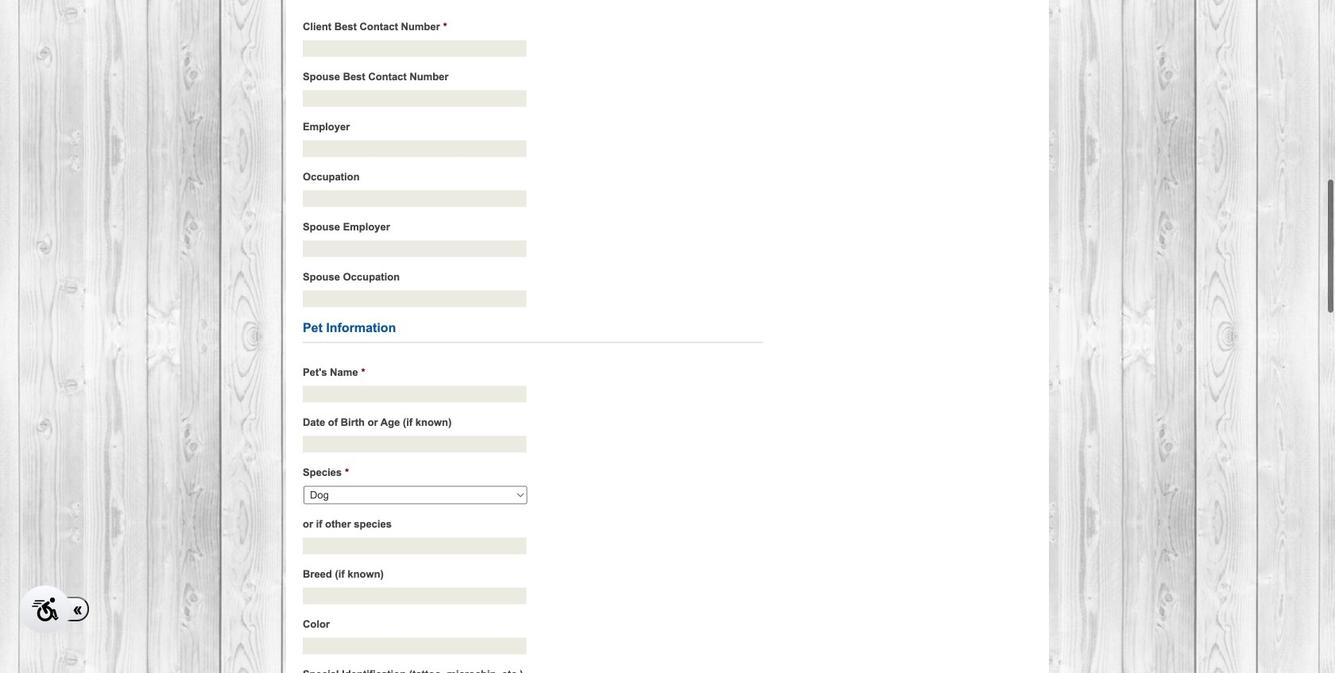 Task type: vqa. For each thing, say whether or not it's contained in the screenshot.
1st First name text field from the top
no



Task type: describe. For each thing, give the bounding box(es) containing it.
wheelchair image
[[32, 598, 58, 621]]



Task type: locate. For each thing, give the bounding box(es) containing it.
None text field
[[303, 40, 527, 57], [303, 190, 527, 207], [303, 240, 527, 257], [303, 290, 527, 307], [303, 386, 527, 403], [303, 40, 527, 57], [303, 190, 527, 207], [303, 240, 527, 257], [303, 290, 527, 307], [303, 386, 527, 403]]

None text field
[[303, 90, 527, 107], [303, 140, 527, 157], [303, 436, 527, 453], [303, 538, 527, 554], [303, 588, 527, 604], [303, 638, 527, 654], [303, 90, 527, 107], [303, 140, 527, 157], [303, 436, 527, 453], [303, 538, 527, 554], [303, 588, 527, 604], [303, 638, 527, 654]]



